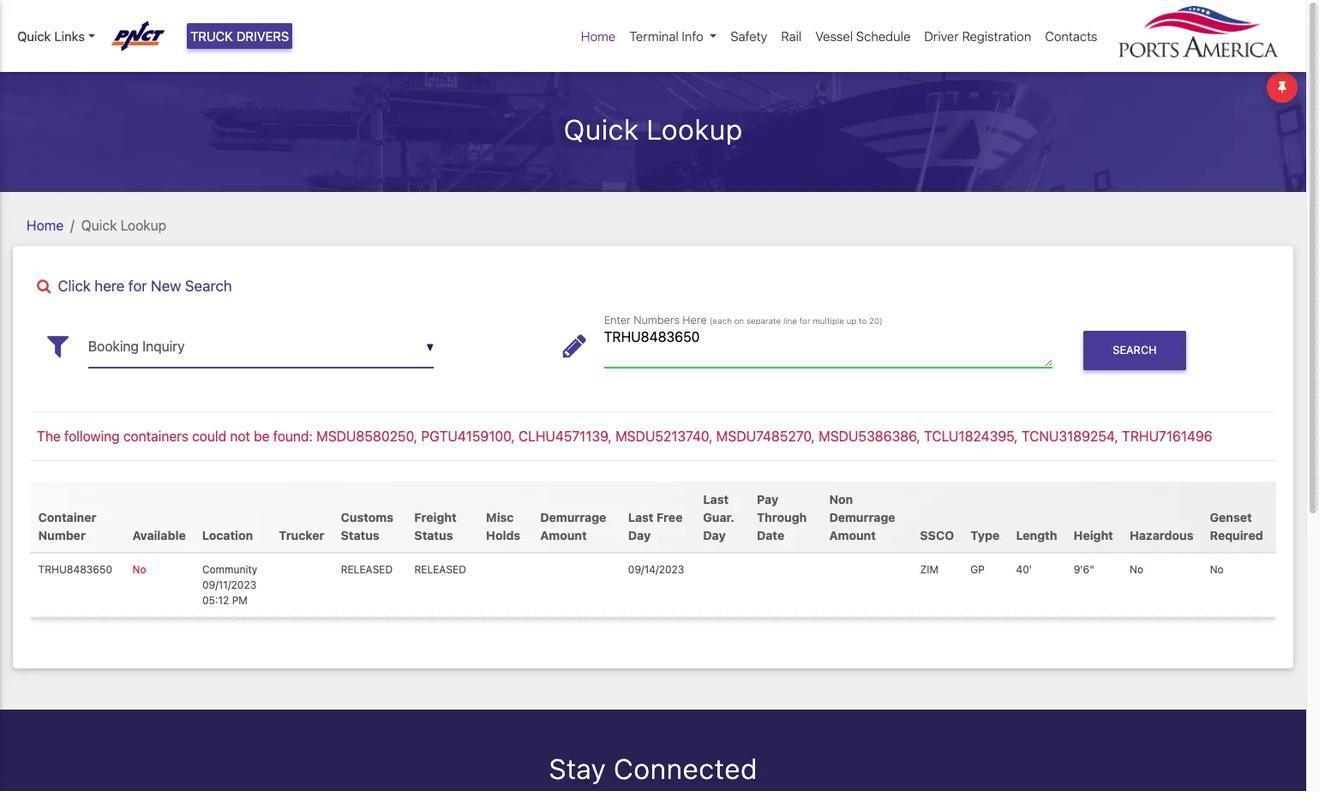 Task type: vqa. For each thing, say whether or not it's contained in the screenshot.
"62" at the left bottom
no



Task type: locate. For each thing, give the bounding box(es) containing it.
3 no from the left
[[1210, 563, 1224, 576]]

last for last free day
[[628, 510, 654, 524]]

click here for new search
[[58, 277, 232, 295]]

last inside last free day
[[628, 510, 654, 524]]

status
[[341, 528, 379, 542], [414, 528, 453, 542]]

status for customs status
[[341, 528, 379, 542]]

length
[[1016, 528, 1057, 542]]

demurrage right misc holds
[[540, 510, 606, 524]]

2 horizontal spatial no
[[1210, 563, 1224, 576]]

0 horizontal spatial demurrage
[[540, 510, 606, 524]]

MSDU8580250 PGTU4159100 CLHU4571139  TRHU8483650 MSDU5213740  MSDU7485270  MSDU5386386  TCLU1824395  TCNU3189254  TRHU7161496 text field
[[604, 325, 1053, 367]]

could
[[192, 429, 226, 444]]

connected
[[614, 752, 758, 785]]

0 horizontal spatial last
[[628, 510, 654, 524]]

0 horizontal spatial lookup
[[121, 217, 166, 233]]

found:
[[273, 429, 313, 444]]

0 horizontal spatial home link
[[27, 217, 64, 233]]

1 horizontal spatial quick
[[81, 217, 117, 233]]

home
[[581, 28, 616, 44], [27, 217, 64, 233]]

not
[[230, 429, 250, 444]]

0 horizontal spatial day
[[628, 528, 651, 542]]

0 vertical spatial search
[[185, 277, 232, 295]]

no down hazardous at the bottom right of page
[[1130, 563, 1144, 576]]

links
[[54, 28, 85, 44]]

1 vertical spatial quick
[[564, 113, 639, 145]]

terminal info link
[[623, 20, 724, 53]]

0 vertical spatial lookup
[[646, 113, 743, 145]]

1 vertical spatial home
[[27, 217, 64, 233]]

truck
[[190, 28, 233, 44]]

vessel schedule
[[815, 28, 911, 44]]

trucker
[[279, 528, 324, 542]]

status down freight
[[414, 528, 453, 542]]

type
[[971, 528, 1000, 542]]

vessel
[[815, 28, 853, 44]]

status down 'customs'
[[341, 528, 379, 542]]

demurrage
[[540, 510, 606, 524], [829, 510, 895, 524]]

line
[[783, 315, 797, 325]]

1 horizontal spatial last
[[703, 492, 729, 506]]

1 vertical spatial quick lookup
[[81, 217, 166, 233]]

non demurrage amount
[[829, 492, 895, 542]]

2 amount from the left
[[829, 528, 876, 542]]

home link left terminal
[[574, 20, 623, 53]]

ssco
[[920, 528, 954, 542]]

hazardous
[[1130, 528, 1194, 542]]

enter
[[604, 313, 631, 326]]

2 vertical spatial quick
[[81, 217, 117, 233]]

day down guar.
[[703, 528, 726, 542]]

1 horizontal spatial lookup
[[646, 113, 743, 145]]

up
[[847, 315, 857, 325]]

status inside customs status
[[341, 528, 379, 542]]

driver
[[924, 28, 959, 44]]

0 horizontal spatial for
[[128, 277, 147, 295]]

home up search icon
[[27, 217, 64, 233]]

1 vertical spatial last
[[628, 510, 654, 524]]

free
[[657, 510, 683, 524]]

1 horizontal spatial no
[[1130, 563, 1144, 576]]

1 horizontal spatial released
[[414, 563, 466, 576]]

last
[[703, 492, 729, 506], [628, 510, 654, 524]]

0 vertical spatial home link
[[574, 20, 623, 53]]

0 vertical spatial home
[[581, 28, 616, 44]]

1 status from the left
[[341, 528, 379, 542]]

misc
[[486, 510, 514, 524]]

1 horizontal spatial amount
[[829, 528, 876, 542]]

home left terminal
[[581, 28, 616, 44]]

1 horizontal spatial demurrage
[[829, 510, 895, 524]]

0 horizontal spatial home
[[27, 217, 64, 233]]

1 vertical spatial for
[[800, 315, 811, 325]]

0 horizontal spatial amount
[[540, 528, 587, 542]]

day up 09/14/2023
[[628, 528, 651, 542]]

no down available
[[132, 563, 146, 576]]

0 horizontal spatial no
[[132, 563, 146, 576]]

terminal
[[629, 28, 679, 44]]

customs
[[341, 510, 393, 524]]

amount inside demurrage amount
[[540, 528, 587, 542]]

registration
[[962, 28, 1032, 44]]

numbers
[[634, 313, 680, 326]]

for right the here
[[128, 277, 147, 295]]

quick lookup
[[564, 113, 743, 145], [81, 217, 166, 233]]

1 vertical spatial lookup
[[121, 217, 166, 233]]

be
[[254, 429, 270, 444]]

containers
[[123, 429, 188, 444]]

released
[[341, 563, 393, 576], [414, 563, 466, 576]]

home link up search icon
[[27, 217, 64, 233]]

multiple
[[813, 315, 844, 325]]

info
[[682, 28, 704, 44]]

2 day from the left
[[703, 528, 726, 542]]

amount right holds
[[540, 528, 587, 542]]

0 vertical spatial quick lookup
[[564, 113, 743, 145]]

last up guar.
[[703, 492, 729, 506]]

40'
[[1016, 563, 1032, 576]]

2 demurrage from the left
[[829, 510, 895, 524]]

driver registration link
[[918, 20, 1038, 53]]

day inside last free day
[[628, 528, 651, 542]]

home link
[[574, 20, 623, 53], [27, 217, 64, 233]]

msdu8580250,
[[316, 429, 418, 444]]

1 horizontal spatial home link
[[574, 20, 623, 53]]

no down required on the bottom right of page
[[1210, 563, 1224, 576]]

pay
[[757, 492, 779, 506]]

zim
[[920, 563, 939, 576]]

amount
[[540, 528, 587, 542], [829, 528, 876, 542]]

1 horizontal spatial for
[[800, 315, 811, 325]]

0 horizontal spatial quick lookup
[[81, 217, 166, 233]]

lookup
[[646, 113, 743, 145], [121, 217, 166, 233]]

0 vertical spatial quick
[[17, 28, 51, 44]]

1 demurrage from the left
[[540, 510, 606, 524]]

contacts link
[[1038, 20, 1105, 53]]

status inside freight status
[[414, 528, 453, 542]]

search image
[[37, 279, 51, 294]]

1 horizontal spatial search
[[1113, 344, 1157, 357]]

community
[[202, 563, 257, 576]]

1 amount from the left
[[540, 528, 587, 542]]

day
[[628, 528, 651, 542], [703, 528, 726, 542]]

0 vertical spatial last
[[703, 492, 729, 506]]

for
[[128, 277, 147, 295], [800, 315, 811, 325]]

last left free
[[628, 510, 654, 524]]

released down freight status
[[414, 563, 466, 576]]

amount down non
[[829, 528, 876, 542]]

1 day from the left
[[628, 528, 651, 542]]

1 released from the left
[[341, 563, 393, 576]]

terminal info
[[629, 28, 704, 44]]

demurrage down non
[[829, 510, 895, 524]]

quick
[[17, 28, 51, 44], [564, 113, 639, 145], [81, 217, 117, 233]]

1 horizontal spatial day
[[703, 528, 726, 542]]

0 vertical spatial for
[[128, 277, 147, 295]]

day inside the last guar. day
[[703, 528, 726, 542]]

2 status from the left
[[414, 528, 453, 542]]

click
[[58, 277, 91, 295]]

1 vertical spatial search
[[1113, 344, 1157, 357]]

0 horizontal spatial released
[[341, 563, 393, 576]]

0 horizontal spatial status
[[341, 528, 379, 542]]

day for last guar. day
[[703, 528, 726, 542]]

last inside the last guar. day
[[703, 492, 729, 506]]

05:12
[[202, 594, 229, 607]]

released down customs status
[[341, 563, 393, 576]]

09/14/2023
[[628, 563, 684, 576]]

safety
[[731, 28, 767, 44]]

1 horizontal spatial status
[[414, 528, 453, 542]]

None text field
[[88, 325, 434, 367]]

height
[[1074, 528, 1113, 542]]

for right line
[[800, 315, 811, 325]]



Task type: describe. For each thing, give the bounding box(es) containing it.
here
[[95, 277, 125, 295]]

for inside enter numbers here (each on separate line for multiple up to 20)
[[800, 315, 811, 325]]

last free day
[[628, 510, 683, 542]]

safety link
[[724, 20, 774, 53]]

separate
[[746, 315, 781, 325]]

through
[[757, 510, 807, 524]]

quick links link
[[17, 27, 95, 46]]

search inside button
[[1113, 344, 1157, 357]]

required
[[1210, 528, 1263, 542]]

click here for new search link
[[30, 277, 1276, 295]]

day for last free day
[[628, 528, 651, 542]]

container
[[38, 510, 96, 524]]

1 vertical spatial home link
[[27, 217, 64, 233]]

container number
[[38, 510, 96, 542]]

here
[[683, 313, 707, 326]]

following
[[64, 429, 120, 444]]

tcnu3189254,
[[1022, 429, 1118, 444]]

rail link
[[774, 20, 809, 53]]

1 no from the left
[[132, 563, 146, 576]]

search button
[[1084, 331, 1186, 370]]

tclu1824395,
[[924, 429, 1018, 444]]

schedule
[[856, 28, 911, 44]]

quick links
[[17, 28, 85, 44]]

1 horizontal spatial quick lookup
[[564, 113, 743, 145]]

new
[[151, 277, 181, 295]]

truck drivers link
[[187, 23, 293, 49]]

truck drivers
[[190, 28, 289, 44]]

non
[[829, 492, 853, 506]]

1 horizontal spatial home
[[581, 28, 616, 44]]

status for freight status
[[414, 528, 453, 542]]

(each
[[710, 315, 732, 325]]

stay connected
[[549, 752, 758, 785]]

09/11/2023
[[202, 579, 256, 591]]

location
[[202, 528, 253, 542]]

community 09/11/2023 05:12 pm
[[202, 563, 257, 607]]

trhu7161496
[[1122, 429, 1213, 444]]

number
[[38, 528, 86, 542]]

enter numbers here (each on separate line for multiple up to 20)
[[604, 313, 883, 326]]

misc holds
[[486, 510, 521, 542]]

2 horizontal spatial quick
[[564, 113, 639, 145]]

driver registration
[[924, 28, 1032, 44]]

msdu5213740,
[[616, 429, 713, 444]]

amount inside non demurrage amount
[[829, 528, 876, 542]]

freight status
[[414, 510, 457, 542]]

genset required
[[1210, 510, 1263, 542]]

to
[[859, 315, 867, 325]]

▼
[[426, 341, 434, 354]]

last for last guar. day
[[703, 492, 729, 506]]

0 horizontal spatial quick
[[17, 28, 51, 44]]

the
[[37, 429, 61, 444]]

msdu5386386,
[[819, 429, 921, 444]]

drivers
[[236, 28, 289, 44]]

20)
[[869, 315, 883, 325]]

demurrage amount
[[540, 510, 606, 542]]

vessel schedule link
[[809, 20, 918, 53]]

trhu8483650
[[38, 563, 112, 576]]

on
[[734, 315, 744, 325]]

date
[[757, 528, 785, 542]]

holds
[[486, 528, 521, 542]]

available
[[132, 528, 186, 542]]

gp
[[971, 563, 985, 576]]

rail
[[781, 28, 802, 44]]

2 no from the left
[[1130, 563, 1144, 576]]

9'6"
[[1074, 563, 1095, 576]]

pgtu4159100,
[[421, 429, 515, 444]]

customs status
[[341, 510, 393, 542]]

genset
[[1210, 510, 1252, 524]]

msdu7485270,
[[716, 429, 815, 444]]

for inside click here for new search link
[[128, 277, 147, 295]]

last guar. day
[[703, 492, 735, 542]]

guar.
[[703, 510, 735, 524]]

contacts
[[1045, 28, 1098, 44]]

freight
[[414, 510, 457, 524]]

2 released from the left
[[414, 563, 466, 576]]

pm
[[232, 594, 248, 607]]

0 horizontal spatial search
[[185, 277, 232, 295]]

clhu4571139,
[[519, 429, 612, 444]]

stay
[[549, 752, 606, 785]]

the following containers could not be found: msdu8580250, pgtu4159100, clhu4571139, msdu5213740, msdu7485270, msdu5386386, tclu1824395, tcnu3189254, trhu7161496
[[37, 429, 1213, 444]]

pay through date
[[757, 492, 807, 542]]



